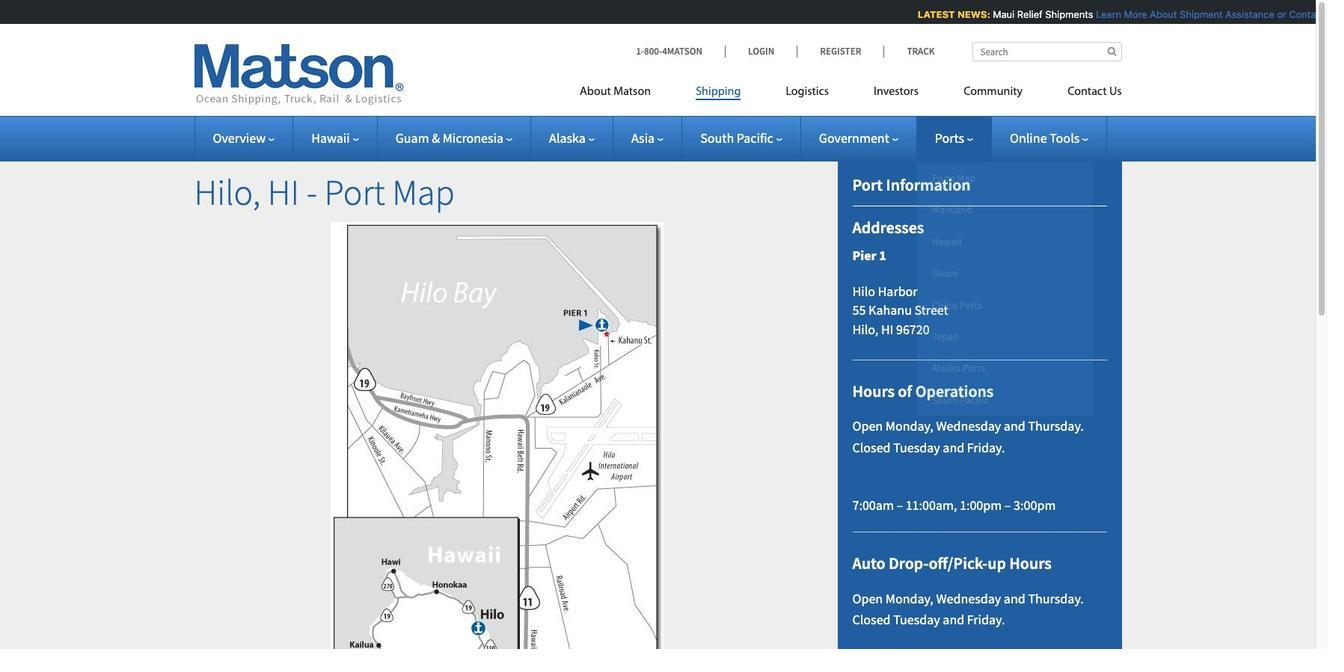 Task type: describe. For each thing, give the bounding box(es) containing it.
south for left south pacific link
[[700, 129, 734, 147]]

4matson
[[662, 45, 702, 58]]

hilo, hi - port map
[[194, 170, 455, 215]]

2 open from the top
[[852, 590, 883, 607]]

learn
[[1095, 8, 1120, 20]]

1-
[[636, 45, 644, 58]]

alaska for alaska ports
[[932, 362, 960, 375]]

japan link
[[917, 321, 1093, 353]]

1 wednesday from the top
[[936, 417, 1001, 435]]

news:
[[956, 8, 989, 20]]

containe
[[1288, 8, 1327, 20]]

1-800-4matson
[[636, 45, 702, 58]]

ports link
[[935, 129, 973, 147]]

0 vertical spatial hawaii
[[311, 129, 350, 147]]

0 vertical spatial hilo,
[[194, 170, 261, 215]]

shipping
[[696, 86, 741, 98]]

alaska ports link
[[917, 353, 1093, 384]]

guam & micronesia link
[[395, 129, 512, 147]]

track link
[[884, 45, 935, 58]]

map inside "link"
[[957, 171, 975, 185]]

port information
[[852, 174, 971, 195]]

about inside 'link'
[[580, 86, 611, 98]]

0 vertical spatial hi
[[268, 170, 299, 215]]

asia
[[631, 129, 655, 147]]

login link
[[725, 45, 797, 58]]

&
[[432, 129, 440, 147]]

community link
[[941, 79, 1045, 109]]

2 closed from the top
[[852, 611, 891, 629]]

tools
[[1050, 129, 1080, 147]]

relief
[[1016, 8, 1041, 20]]

alaska link
[[549, 129, 595, 147]]

maui
[[992, 8, 1013, 20]]

about matson
[[580, 86, 651, 98]]

55
[[852, 302, 866, 319]]

-
[[306, 170, 317, 215]]

register
[[820, 45, 861, 58]]

investors link
[[851, 79, 941, 109]]

south pacific for rightmost south pacific link
[[932, 393, 989, 407]]

register link
[[797, 45, 884, 58]]

guam for guam
[[932, 266, 958, 280]]

3:00pm
[[1014, 497, 1056, 514]]

contact us
[[1068, 86, 1122, 98]]

1 horizontal spatial port
[[852, 174, 883, 195]]

japan
[[932, 330, 959, 343]]

harbor
[[878, 282, 918, 300]]

and down alaska ports link
[[1004, 417, 1025, 435]]

ports map
[[932, 171, 975, 185]]

assistance
[[1224, 8, 1273, 20]]

mainland link
[[917, 194, 1093, 226]]

2 wednesday from the top
[[936, 590, 1001, 607]]

online
[[1010, 129, 1047, 147]]

overview link
[[213, 129, 275, 147]]

investors
[[874, 86, 919, 98]]

up
[[988, 553, 1006, 574]]

addresses
[[852, 217, 924, 238]]

1 horizontal spatial about
[[1149, 8, 1176, 20]]

and down operations
[[943, 439, 964, 456]]

1 friday. from the top
[[967, 439, 1005, 456]]

hi inside the hilo harbor 55 kahanu street hilo, hi 96720
[[881, 321, 893, 338]]

shipping link
[[673, 79, 763, 109]]

pier 1
[[852, 247, 886, 264]]

0 horizontal spatial hours
[[852, 381, 895, 401]]

online tools
[[1010, 129, 1080, 147]]

south for rightmost south pacific link
[[932, 393, 958, 407]]

auto
[[852, 553, 885, 574]]

1 – from the left
[[896, 497, 903, 514]]

ports map link
[[917, 162, 1093, 194]]

ports inside "link"
[[932, 171, 955, 185]]

alaska ports
[[932, 362, 985, 375]]

pier
[[852, 247, 876, 264]]

pacific for left south pacific link
[[737, 129, 773, 147]]

ports up ports map
[[935, 129, 964, 147]]

mainland
[[932, 203, 973, 216]]

china ports link
[[917, 289, 1093, 321]]

online tools link
[[1010, 129, 1089, 147]]

us
[[1109, 86, 1122, 98]]

hilo
[[852, 282, 875, 300]]

auto drop-off/pick-up hours
[[852, 553, 1052, 574]]

2 thursday. from the top
[[1028, 590, 1084, 607]]

login
[[748, 45, 774, 58]]

0 horizontal spatial port
[[324, 170, 385, 215]]

1 monday, from the top
[[886, 417, 933, 435]]

china
[[932, 298, 957, 312]]

96720
[[896, 321, 930, 338]]

and down the auto drop-off/pick-up hours
[[943, 611, 964, 629]]

1 closed from the top
[[852, 439, 891, 456]]

track
[[907, 45, 935, 58]]

and down up
[[1004, 590, 1025, 607]]

logistics link
[[763, 79, 851, 109]]

kahanu
[[868, 302, 912, 319]]

1
[[879, 247, 886, 264]]

0 horizontal spatial south pacific link
[[700, 129, 782, 147]]

contact us link
[[1045, 79, 1122, 109]]

micronesia
[[443, 129, 504, 147]]



Task type: vqa. For each thing, say whether or not it's contained in the screenshot.
first 6 from the top
no



Task type: locate. For each thing, give the bounding box(es) containing it.
2 friday. from the top
[[967, 611, 1005, 629]]

about
[[1149, 8, 1176, 20], [580, 86, 611, 98]]

monday, down drop-
[[886, 590, 933, 607]]

0 horizontal spatial south pacific
[[700, 129, 773, 147]]

0 vertical spatial open
[[852, 417, 883, 435]]

1 vertical spatial hawaii link
[[917, 226, 1093, 257]]

0 vertical spatial friday.
[[967, 439, 1005, 456]]

2 open monday, wednesday and thursday. closed tuesday and friday. from the top
[[852, 590, 1084, 629]]

off/pick-
[[929, 553, 988, 574]]

hours right up
[[1009, 553, 1052, 574]]

guam for guam & micronesia
[[395, 129, 429, 147]]

latest
[[916, 8, 954, 20]]

guam & micronesia
[[395, 129, 504, 147]]

government
[[819, 129, 889, 147]]

1 horizontal spatial south pacific
[[932, 393, 989, 407]]

alaska up operations
[[932, 362, 960, 375]]

wednesday
[[936, 417, 1001, 435], [936, 590, 1001, 607]]

monday, down of
[[886, 417, 933, 435]]

hawaii link
[[311, 129, 359, 147], [917, 226, 1093, 257]]

search image
[[1107, 46, 1116, 56]]

2 monday, from the top
[[886, 590, 933, 607]]

0 vertical spatial wednesday
[[936, 417, 1001, 435]]

south pacific down alaska ports
[[932, 393, 989, 407]]

1 vertical spatial monday,
[[886, 590, 933, 607]]

0 vertical spatial about
[[1149, 8, 1176, 20]]

and
[[1004, 417, 1025, 435], [943, 439, 964, 456], [1004, 590, 1025, 607], [943, 611, 964, 629]]

–
[[896, 497, 903, 514], [1004, 497, 1011, 514]]

0 horizontal spatial hawaii link
[[311, 129, 359, 147]]

hours of operations
[[852, 381, 994, 401]]

guam
[[395, 129, 429, 147], [932, 266, 958, 280]]

1:00pm
[[960, 497, 1002, 514]]

1 vertical spatial wednesday
[[936, 590, 1001, 607]]

1 horizontal spatial south
[[932, 393, 958, 407]]

open monday, wednesday and thursday. closed tuesday and friday. down operations
[[852, 417, 1084, 456]]

0 vertical spatial tuesday
[[893, 439, 940, 456]]

shipments
[[1044, 8, 1092, 20]]

hilo,
[[194, 170, 261, 215], [852, 321, 878, 338]]

0 vertical spatial open monday, wednesday and thursday. closed tuesday and friday.
[[852, 417, 1084, 456]]

– right 1:00pm
[[1004, 497, 1011, 514]]

0 horizontal spatial alaska
[[549, 129, 586, 147]]

1 vertical spatial open
[[852, 590, 883, 607]]

latest news: maui relief shipments learn more about shipment assistance or containe
[[916, 8, 1327, 20]]

0 horizontal spatial pacific
[[737, 129, 773, 147]]

about right more
[[1149, 8, 1176, 20]]

1 vertical spatial alaska
[[932, 362, 960, 375]]

hilo, inside the hilo harbor 55 kahanu street hilo, hi 96720
[[852, 321, 878, 338]]

port down government link
[[852, 174, 883, 195]]

hi
[[268, 170, 299, 215], [881, 321, 893, 338]]

south pacific link down shipping link on the top right
[[700, 129, 782, 147]]

pacific down alaska ports
[[960, 393, 989, 407]]

0 horizontal spatial map
[[392, 170, 455, 215]]

1 vertical spatial open monday, wednesday and thursday. closed tuesday and friday.
[[852, 590, 1084, 629]]

0 horizontal spatial south
[[700, 129, 734, 147]]

0 horizontal spatial –
[[896, 497, 903, 514]]

0 vertical spatial thursday.
[[1028, 417, 1084, 435]]

0 vertical spatial guam
[[395, 129, 429, 147]]

1 horizontal spatial hours
[[1009, 553, 1052, 574]]

map up mainland
[[957, 171, 975, 185]]

friday. up 1:00pm
[[967, 439, 1005, 456]]

2 tuesday from the top
[[893, 611, 940, 629]]

more
[[1123, 8, 1146, 20]]

hilo, down 55
[[852, 321, 878, 338]]

contact
[[1068, 86, 1107, 98]]

south down shipping link on the top right
[[700, 129, 734, 147]]

operations
[[915, 381, 994, 401]]

tuesday down drop-
[[893, 611, 940, 629]]

tuesday down hours of operations
[[893, 439, 940, 456]]

0 vertical spatial pacific
[[737, 129, 773, 147]]

logistics
[[786, 86, 829, 98]]

ports right china
[[959, 298, 982, 312]]

open down hours of operations
[[852, 417, 883, 435]]

south pacific link
[[700, 129, 782, 147], [917, 384, 1093, 416]]

0 horizontal spatial hawaii
[[311, 129, 350, 147]]

1-800-4matson link
[[636, 45, 725, 58]]

asia link
[[631, 129, 664, 147]]

ports up operations
[[962, 362, 985, 375]]

community
[[964, 86, 1023, 98]]

shipment
[[1178, 8, 1221, 20]]

1 vertical spatial hours
[[1009, 553, 1052, 574]]

0 vertical spatial monday,
[[886, 417, 933, 435]]

open
[[852, 417, 883, 435], [852, 590, 883, 607]]

1 horizontal spatial map
[[957, 171, 975, 185]]

1 horizontal spatial hawaii
[[932, 235, 962, 248]]

1 vertical spatial south
[[932, 393, 958, 407]]

south pacific link down alaska ports
[[917, 384, 1093, 416]]

alaska down about matson
[[549, 129, 586, 147]]

1 horizontal spatial guam
[[932, 266, 958, 280]]

800-
[[644, 45, 662, 58]]

0 vertical spatial south
[[700, 129, 734, 147]]

1 vertical spatial tuesday
[[893, 611, 940, 629]]

drop-
[[889, 553, 929, 574]]

0 horizontal spatial about
[[580, 86, 611, 98]]

friday.
[[967, 439, 1005, 456], [967, 611, 1005, 629]]

guam left & at the left
[[395, 129, 429, 147]]

hawaii link up hilo, hi - port map
[[311, 129, 359, 147]]

1 vertical spatial guam
[[932, 266, 958, 280]]

0 vertical spatial closed
[[852, 439, 891, 456]]

hours left of
[[852, 381, 895, 401]]

1 open monday, wednesday and thursday. closed tuesday and friday. from the top
[[852, 417, 1084, 456]]

thursday.
[[1028, 417, 1084, 435], [1028, 590, 1084, 607]]

0 horizontal spatial hilo,
[[194, 170, 261, 215]]

about matson link
[[580, 79, 673, 109]]

matson
[[614, 86, 651, 98]]

of
[[898, 381, 912, 401]]

south pacific down shipping link on the top right
[[700, 129, 773, 147]]

hours
[[852, 381, 895, 401], [1009, 553, 1052, 574]]

south down alaska ports
[[932, 393, 958, 407]]

0 vertical spatial south pacific link
[[700, 129, 782, 147]]

1 horizontal spatial alaska
[[932, 362, 960, 375]]

1 tuesday from the top
[[893, 439, 940, 456]]

wednesday down the 'off/pick-'
[[936, 590, 1001, 607]]

1 horizontal spatial –
[[1004, 497, 1011, 514]]

ports up mainland
[[932, 171, 955, 185]]

1 vertical spatial south pacific link
[[917, 384, 1093, 416]]

0 horizontal spatial guam
[[395, 129, 429, 147]]

closed down auto
[[852, 611, 891, 629]]

1 horizontal spatial pacific
[[960, 393, 989, 407]]

blue matson logo with ocean, shipping, truck, rail and logistics written beneath it. image
[[194, 44, 404, 105]]

south pacific
[[700, 129, 773, 147], [932, 393, 989, 407]]

1 vertical spatial hi
[[881, 321, 893, 338]]

1 thursday. from the top
[[1028, 417, 1084, 435]]

port
[[324, 170, 385, 215], [852, 174, 883, 195]]

government link
[[819, 129, 898, 147]]

1 vertical spatial hawaii
[[932, 235, 962, 248]]

0 vertical spatial south pacific
[[700, 129, 773, 147]]

section
[[819, 138, 1140, 649]]

pacific for rightmost south pacific link
[[960, 393, 989, 407]]

alaska for alaska
[[549, 129, 586, 147]]

2 – from the left
[[1004, 497, 1011, 514]]

1 vertical spatial hilo,
[[852, 321, 878, 338]]

port right -
[[324, 170, 385, 215]]

section containing port information
[[819, 138, 1140, 649]]

1 vertical spatial thursday.
[[1028, 590, 1084, 607]]

7:00am
[[852, 497, 894, 514]]

closed up 7:00am
[[852, 439, 891, 456]]

open down auto
[[852, 590, 883, 607]]

hawaii down mainland
[[932, 235, 962, 248]]

1 vertical spatial pacific
[[960, 393, 989, 407]]

learn more about shipment assistance or containe link
[[1095, 8, 1327, 20]]

1 horizontal spatial hilo,
[[852, 321, 878, 338]]

hi left -
[[268, 170, 299, 215]]

guam up china
[[932, 266, 958, 280]]

1 vertical spatial south pacific
[[932, 393, 989, 407]]

hilo, down overview
[[194, 170, 261, 215]]

wednesday down operations
[[936, 417, 1001, 435]]

11:00am,
[[906, 497, 957, 514]]

friday. down up
[[967, 611, 1005, 629]]

0 vertical spatial alaska
[[549, 129, 586, 147]]

or
[[1276, 8, 1285, 20]]

top menu navigation
[[580, 79, 1122, 109]]

about left matson
[[580, 86, 611, 98]]

1 horizontal spatial hi
[[881, 321, 893, 338]]

0 vertical spatial hours
[[852, 381, 895, 401]]

open monday, wednesday and thursday. closed tuesday and friday.
[[852, 417, 1084, 456], [852, 590, 1084, 629]]

south pacific for left south pacific link
[[700, 129, 773, 147]]

hilo harbor 55 kahanu street hilo, hi 96720
[[852, 282, 948, 338]]

pacific down shipping link on the top right
[[737, 129, 773, 147]]

south
[[700, 129, 734, 147], [932, 393, 958, 407]]

map down & at the left
[[392, 170, 455, 215]]

1 vertical spatial friday.
[[967, 611, 1005, 629]]

0 vertical spatial hawaii link
[[311, 129, 359, 147]]

hawaii link down mainland
[[917, 226, 1093, 257]]

guam link
[[917, 257, 1093, 289]]

1 open from the top
[[852, 417, 883, 435]]

1 vertical spatial about
[[580, 86, 611, 98]]

1 horizontal spatial south pacific link
[[917, 384, 1093, 416]]

1 vertical spatial closed
[[852, 611, 891, 629]]

Search search field
[[972, 42, 1122, 61]]

hi down kahanu in the top of the page
[[881, 321, 893, 338]]

overview
[[213, 129, 266, 147]]

hawaii up hilo, hi - port map
[[311, 129, 350, 147]]

None search field
[[972, 42, 1122, 61]]

7:00am – 11:00am, 1:00pm – 3:00pm
[[852, 497, 1056, 514]]

street
[[915, 302, 948, 319]]

open monday, wednesday and thursday. closed tuesday and friday. down the 'off/pick-'
[[852, 590, 1084, 629]]

china ports
[[932, 298, 982, 312]]

1 horizontal spatial hawaii link
[[917, 226, 1093, 257]]

alaska
[[549, 129, 586, 147], [932, 362, 960, 375]]

0 horizontal spatial hi
[[268, 170, 299, 215]]

– right 7:00am
[[896, 497, 903, 514]]

information
[[886, 174, 971, 195]]

tuesday
[[893, 439, 940, 456], [893, 611, 940, 629]]



